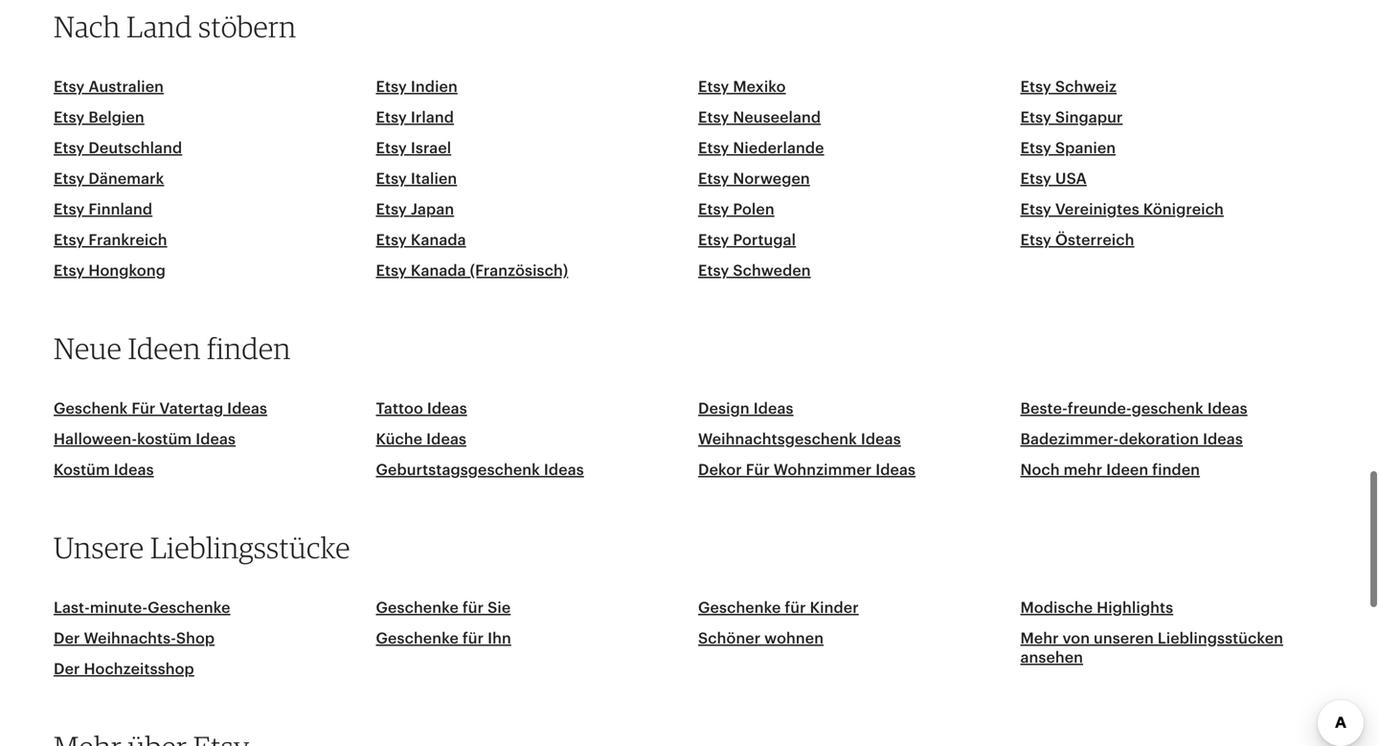 Task type: describe. For each thing, give the bounding box(es) containing it.
schweden
[[733, 262, 811, 279]]

lieblingsstücke
[[150, 530, 350, 565]]

(französisch)
[[470, 262, 568, 279]]

etsy polen
[[698, 201, 775, 218]]

vatertag
[[159, 400, 223, 417]]

highlights
[[1097, 599, 1174, 617]]

etsy irland link
[[376, 109, 454, 126]]

spanien
[[1056, 139, 1116, 157]]

etsy finnland
[[54, 201, 152, 218]]

etsy for etsy neuseeland
[[698, 109, 729, 126]]

belgien
[[88, 109, 144, 126]]

ansehen
[[1021, 649, 1083, 666]]

geschenke for geschenke für sie
[[376, 599, 459, 617]]

badezimmer-dekoration ideas link
[[1021, 431, 1243, 448]]

etsy for etsy dänemark
[[54, 170, 85, 187]]

etsy for etsy vereinigtes königreich
[[1021, 201, 1052, 218]]

etsy australien
[[54, 78, 164, 95]]

last-minute-geschenke link
[[54, 599, 230, 617]]

für for dekor
[[746, 461, 770, 479]]

nach land stöbern
[[54, 9, 296, 44]]

geschenke für ihn link
[[376, 630, 511, 647]]

etsy for etsy polen
[[698, 201, 729, 218]]

etsy australien link
[[54, 78, 164, 95]]

etsy for etsy niederlande
[[698, 139, 729, 157]]

geburtstagsgeschenk ideas link
[[376, 461, 584, 479]]

etsy for etsy schweiz
[[1021, 78, 1052, 95]]

minute-
[[90, 599, 148, 617]]

etsy singapur link
[[1021, 109, 1123, 126]]

kanada for etsy kanada (französisch)
[[411, 262, 466, 279]]

geschenk
[[54, 400, 128, 417]]

weihnachts-
[[84, 630, 176, 647]]

geburtstagsgeschenk
[[376, 461, 540, 479]]

singapur
[[1056, 109, 1123, 126]]

indien
[[411, 78, 458, 95]]

etsy schweden
[[698, 262, 811, 279]]

modische highlights
[[1021, 599, 1174, 617]]

etsy schweiz
[[1021, 78, 1117, 95]]

etsy hongkong
[[54, 262, 166, 279]]

etsy for etsy spanien
[[1021, 139, 1052, 157]]

portugal
[[733, 231, 796, 249]]

etsy for etsy japan
[[376, 201, 407, 218]]

etsy for etsy schweden
[[698, 262, 729, 279]]

schöner wohnen
[[698, 630, 824, 647]]

etsy deutschland link
[[54, 139, 182, 157]]

etsy singapur
[[1021, 109, 1123, 126]]

etsy frankreich
[[54, 231, 167, 249]]

etsy israel
[[376, 139, 451, 157]]

geschenk
[[1132, 400, 1204, 417]]

etsy israel link
[[376, 139, 451, 157]]

tattoo ideas link
[[376, 400, 467, 417]]

etsy for etsy österreich
[[1021, 231, 1052, 249]]

norwegen
[[733, 170, 810, 187]]

etsy for etsy australien
[[54, 78, 85, 95]]

geschenke für kinder link
[[698, 599, 859, 617]]

etsy norwegen
[[698, 170, 810, 187]]

kostüm
[[137, 431, 192, 448]]

etsy kanada (französisch) link
[[376, 262, 568, 279]]

mehr von unseren lieblingsstücken ansehen
[[1021, 630, 1284, 666]]

deutschland
[[88, 139, 182, 157]]

etsy spanien
[[1021, 139, 1116, 157]]

mehr von unseren lieblingsstücken ansehen link
[[1021, 630, 1284, 666]]

etsy kanada (französisch)
[[376, 262, 568, 279]]

etsy for etsy singapur
[[1021, 109, 1052, 126]]

last-
[[54, 599, 90, 617]]

geschenke for geschenke für ihn
[[376, 630, 459, 647]]

etsy deutschland
[[54, 139, 182, 157]]

küche ideas
[[376, 431, 467, 448]]

1 vertical spatial ideen
[[1107, 461, 1149, 479]]

japan
[[411, 201, 454, 218]]

etsy dänemark
[[54, 170, 164, 187]]

etsy vereinigtes königreich
[[1021, 201, 1224, 218]]

weihnachtsgeschenk
[[698, 431, 857, 448]]

dekor
[[698, 461, 742, 479]]

etsy for etsy frankreich
[[54, 231, 85, 249]]

schöner
[[698, 630, 761, 647]]

etsy italien link
[[376, 170, 457, 187]]

etsy portugal
[[698, 231, 796, 249]]

design
[[698, 400, 750, 417]]

unsere lieblingsstücke
[[54, 530, 350, 565]]

für for sie
[[463, 599, 484, 617]]

etsy for etsy portugal
[[698, 231, 729, 249]]

für for kinder
[[785, 599, 806, 617]]

etsy mexiko link
[[698, 78, 786, 95]]

last-minute-geschenke
[[54, 599, 230, 617]]

beste-freunde-geschenk ideas
[[1021, 400, 1248, 417]]

geschenke für sie link
[[376, 599, 511, 617]]

shop
[[176, 630, 215, 647]]

vereinigtes
[[1056, 201, 1140, 218]]

neuseeland
[[733, 109, 821, 126]]

irland
[[411, 109, 454, 126]]

etsy for etsy indien
[[376, 78, 407, 95]]



Task type: vqa. For each thing, say whether or not it's contained in the screenshot.


Task type: locate. For each thing, give the bounding box(es) containing it.
etsy
[[54, 78, 85, 95], [376, 78, 407, 95], [698, 78, 729, 95], [1021, 78, 1052, 95], [54, 109, 85, 126], [376, 109, 407, 126], [698, 109, 729, 126], [1021, 109, 1052, 126], [54, 139, 85, 157], [376, 139, 407, 157], [698, 139, 729, 157], [1021, 139, 1052, 157], [54, 170, 85, 187], [376, 170, 407, 187], [698, 170, 729, 187], [1021, 170, 1052, 187], [54, 201, 85, 218], [376, 201, 407, 218], [698, 201, 729, 218], [1021, 201, 1052, 218], [54, 231, 85, 249], [376, 231, 407, 249], [698, 231, 729, 249], [1021, 231, 1052, 249], [54, 262, 85, 279], [376, 262, 407, 279], [698, 262, 729, 279]]

etsy niederlande link
[[698, 139, 824, 157]]

geschenke up schöner
[[698, 599, 781, 617]]

halloween-
[[54, 431, 137, 448]]

0 vertical spatial kanada
[[411, 231, 466, 249]]

1 horizontal spatial für
[[746, 461, 770, 479]]

etsy belgien
[[54, 109, 144, 126]]

etsy down etsy italien
[[376, 201, 407, 218]]

etsy down etsy finnland link
[[54, 231, 85, 249]]

für for geschenk
[[132, 400, 156, 417]]

etsy irland
[[376, 109, 454, 126]]

etsy down etsy mexiko link at the top of the page
[[698, 109, 729, 126]]

israel
[[411, 139, 451, 157]]

1 horizontal spatial ideen
[[1107, 461, 1149, 479]]

etsy belgien link
[[54, 109, 144, 126]]

etsy neuseeland
[[698, 109, 821, 126]]

noch mehr ideen finden
[[1021, 461, 1200, 479]]

geschenke for geschenke für kinder
[[698, 599, 781, 617]]

1 horizontal spatial finden
[[1153, 461, 1200, 479]]

etsy for etsy usa
[[1021, 170, 1052, 187]]

1 kanada from the top
[[411, 231, 466, 249]]

etsy for etsy italien
[[376, 170, 407, 187]]

etsy up the etsy polen
[[698, 170, 729, 187]]

von
[[1063, 630, 1090, 647]]

0 horizontal spatial finden
[[207, 330, 291, 366]]

kanada
[[411, 231, 466, 249], [411, 262, 466, 279]]

etsy schweden link
[[698, 262, 811, 279]]

geschenk für vatertag ideas link
[[54, 400, 267, 417]]

frankreich
[[88, 231, 167, 249]]

beste-
[[1021, 400, 1068, 417]]

hochzeitsshop
[[84, 661, 194, 678]]

0 vertical spatial finden
[[207, 330, 291, 366]]

ideen down badezimmer-dekoration ideas link
[[1107, 461, 1149, 479]]

halloween-kostüm ideas
[[54, 431, 236, 448]]

etsy indien
[[376, 78, 458, 95]]

schöner wohnen link
[[698, 630, 824, 647]]

etsy down etsy belgien
[[54, 139, 85, 157]]

küche
[[376, 431, 423, 448]]

etsy up etsy singapur
[[1021, 78, 1052, 95]]

0 horizontal spatial ideen
[[128, 330, 201, 366]]

modische highlights link
[[1021, 599, 1174, 617]]

etsy indien link
[[376, 78, 458, 95]]

dekor für wohnzimmer ideas
[[698, 461, 916, 479]]

etsy down etsy usa
[[1021, 201, 1052, 218]]

noch
[[1021, 461, 1060, 479]]

etsy left belgien
[[54, 109, 85, 126]]

etsy left the österreich
[[1021, 231, 1052, 249]]

etsy down etsy israel "link"
[[376, 170, 407, 187]]

etsy frankreich link
[[54, 231, 167, 249]]

der weihnachts-shop link
[[54, 630, 215, 647]]

0 vertical spatial ideen
[[128, 330, 201, 366]]

modische
[[1021, 599, 1093, 617]]

der hochzeitsshop
[[54, 661, 194, 678]]

land
[[127, 9, 192, 44]]

für down weihnachtsgeschenk
[[746, 461, 770, 479]]

etsy for etsy kanada (französisch)
[[376, 262, 407, 279]]

für up wohnen
[[785, 599, 806, 617]]

etsy japan
[[376, 201, 454, 218]]

niederlande
[[733, 139, 824, 157]]

etsy up etsy spanien
[[1021, 109, 1052, 126]]

dänemark
[[88, 170, 164, 187]]

etsy down etsy dänemark link
[[54, 201, 85, 218]]

etsy up the etsy finnland
[[54, 170, 85, 187]]

etsy neuseeland link
[[698, 109, 821, 126]]

weihnachtsgeschenk ideas link
[[698, 431, 901, 448]]

etsy portugal link
[[698, 231, 796, 249]]

kostüm
[[54, 461, 110, 479]]

hongkong
[[88, 262, 166, 279]]

1 vertical spatial der
[[54, 661, 80, 678]]

etsy vereinigtes königreich link
[[1021, 201, 1224, 218]]

etsy for etsy kanada
[[376, 231, 407, 249]]

unseren
[[1094, 630, 1154, 647]]

der weihnachts-shop
[[54, 630, 215, 647]]

finden up vatertag
[[207, 330, 291, 366]]

ideen up geschenk für vatertag ideas
[[128, 330, 201, 366]]

mehr
[[1064, 461, 1103, 479]]

der for der weihnachts-shop
[[54, 630, 80, 647]]

etsy for etsy belgien
[[54, 109, 85, 126]]

1 vertical spatial für
[[746, 461, 770, 479]]

0 horizontal spatial für
[[132, 400, 156, 417]]

etsy österreich link
[[1021, 231, 1135, 249]]

etsy down etsy japan link
[[376, 231, 407, 249]]

usa
[[1056, 170, 1087, 187]]

etsy for etsy deutschland
[[54, 139, 85, 157]]

für left "ihn"
[[463, 630, 484, 647]]

für left 'sie'
[[463, 599, 484, 617]]

tattoo ideas
[[376, 400, 467, 417]]

schweiz
[[1056, 78, 1117, 95]]

kostüm ideas
[[54, 461, 154, 479]]

kinder
[[810, 599, 859, 617]]

etsy niederlande
[[698, 139, 824, 157]]

etsy up the etsy norwegen link
[[698, 139, 729, 157]]

sie
[[488, 599, 511, 617]]

kanada down etsy kanada
[[411, 262, 466, 279]]

geburtstagsgeschenk ideas
[[376, 461, 584, 479]]

etsy down etsy irland link
[[376, 139, 407, 157]]

finnland
[[88, 201, 152, 218]]

etsy left polen
[[698, 201, 729, 218]]

geschenke down geschenke für sie link
[[376, 630, 459, 647]]

geschenke für kinder
[[698, 599, 859, 617]]

wohnzimmer
[[774, 461, 872, 479]]

etsy up etsy belgien link
[[54, 78, 85, 95]]

etsy down etsy kanada
[[376, 262, 407, 279]]

etsy down etsy portugal link
[[698, 262, 729, 279]]

ihn
[[488, 630, 511, 647]]

etsy up etsy usa
[[1021, 139, 1052, 157]]

etsy down etsy frankreich
[[54, 262, 85, 279]]

geschenke up shop
[[148, 599, 230, 617]]

badezimmer-dekoration ideas
[[1021, 431, 1243, 448]]

etsy for etsy irland
[[376, 109, 407, 126]]

2 kanada from the top
[[411, 262, 466, 279]]

etsy down etsy polen link
[[698, 231, 729, 249]]

weihnachtsgeschenk ideas
[[698, 431, 901, 448]]

etsy for etsy israel
[[376, 139, 407, 157]]

1 der from the top
[[54, 630, 80, 647]]

etsy up etsy israel "link"
[[376, 109, 407, 126]]

etsy for etsy finnland
[[54, 201, 85, 218]]

kostüm ideas link
[[54, 461, 154, 479]]

0 vertical spatial der
[[54, 630, 80, 647]]

2 der from the top
[[54, 661, 80, 678]]

0 vertical spatial für
[[132, 400, 156, 417]]

beste-freunde-geschenk ideas link
[[1021, 400, 1248, 417]]

etsy dänemark link
[[54, 170, 164, 187]]

der for der hochzeitsshop
[[54, 661, 80, 678]]

für up halloween-kostüm ideas
[[132, 400, 156, 417]]

1 vertical spatial finden
[[1153, 461, 1200, 479]]

etsy usa link
[[1021, 170, 1087, 187]]

etsy italien
[[376, 170, 457, 187]]

etsy kanada link
[[376, 231, 466, 249]]

geschenke für ihn
[[376, 630, 511, 647]]

geschenke up geschenke für ihn link
[[376, 599, 459, 617]]

etsy up etsy irland link
[[376, 78, 407, 95]]

der
[[54, 630, 80, 647], [54, 661, 80, 678]]

1 vertical spatial kanada
[[411, 262, 466, 279]]

lieblingsstücken
[[1158, 630, 1284, 647]]

finden down dekoration
[[1153, 461, 1200, 479]]

für for ihn
[[463, 630, 484, 647]]

etsy for etsy hongkong
[[54, 262, 85, 279]]

nach
[[54, 9, 120, 44]]

etsy left usa on the right top of the page
[[1021, 170, 1052, 187]]

königreich
[[1144, 201, 1224, 218]]

geschenke für sie
[[376, 599, 511, 617]]

etsy for etsy norwegen
[[698, 170, 729, 187]]

italien
[[411, 170, 457, 187]]

kanada down japan
[[411, 231, 466, 249]]

etsy for etsy mexiko
[[698, 78, 729, 95]]

etsy left mexiko
[[698, 78, 729, 95]]

österreich
[[1056, 231, 1135, 249]]

neue ideen finden
[[54, 330, 291, 366]]

stöbern
[[198, 9, 296, 44]]

ideas
[[227, 400, 267, 417], [427, 400, 467, 417], [754, 400, 794, 417], [1208, 400, 1248, 417], [196, 431, 236, 448], [426, 431, 467, 448], [861, 431, 901, 448], [1203, 431, 1243, 448], [114, 461, 154, 479], [544, 461, 584, 479], [876, 461, 916, 479]]

etsy spanien link
[[1021, 139, 1116, 157]]

küche ideas link
[[376, 431, 467, 448]]

für
[[463, 599, 484, 617], [785, 599, 806, 617], [463, 630, 484, 647]]

kanada for etsy kanada
[[411, 231, 466, 249]]



